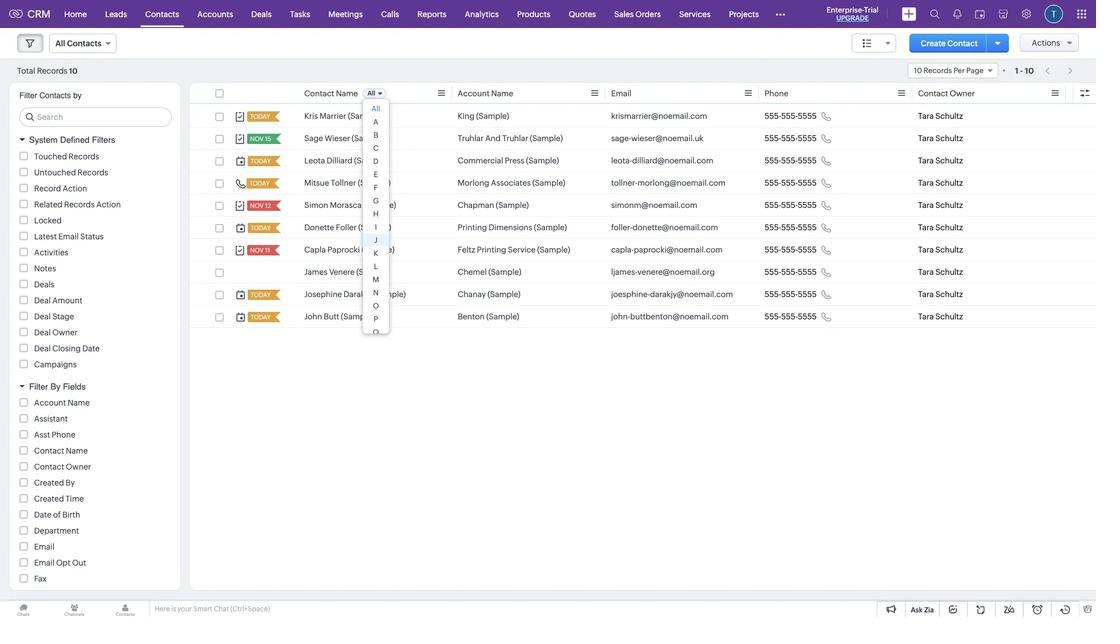 Task type: vqa. For each thing, say whether or not it's contained in the screenshot.
Filter By Fields Filter
yes



Task type: describe. For each thing, give the bounding box(es) containing it.
stage
[[52, 312, 74, 321]]

2 vertical spatial owner
[[66, 462, 91, 471]]

q
[[373, 328, 379, 336]]

capla-paprocki@noemail.com
[[612, 245, 723, 254]]

sage wieser (sample)
[[305, 134, 385, 143]]

records for touched
[[69, 152, 99, 161]]

is
[[171, 605, 176, 613]]

1 555-555-5555 from the top
[[765, 111, 817, 121]]

josephine
[[305, 290, 342, 299]]

555-555-5555 for wieser@noemail.uk
[[765, 134, 817, 143]]

0 vertical spatial account name
[[458, 89, 514, 98]]

o
[[373, 301, 379, 310]]

today link for kris
[[247, 111, 271, 122]]

size image
[[863, 38, 873, 49]]

0 vertical spatial owner
[[951, 89, 976, 98]]

10 Records Per Page field
[[908, 63, 999, 78]]

555-555-5555 for paprocki@noemail.com
[[765, 245, 817, 254]]

actions
[[1033, 38, 1061, 47]]

venere@noemail.org
[[638, 267, 715, 277]]

today link for donette
[[248, 223, 272, 233]]

foller
[[336, 223, 357, 232]]

5 555-555-5555 from the top
[[765, 201, 817, 210]]

name down fields
[[68, 398, 90, 407]]

schultz for morlong@noemail.com
[[936, 178, 964, 187]]

today for donette foller (sample)
[[251, 225, 271, 232]]

5 tara schultz from the top
[[919, 201, 964, 210]]

(sample) right associates
[[533, 178, 566, 187]]

josephine darakjy (sample) link
[[305, 289, 406, 300]]

filter contacts by
[[19, 91, 82, 100]]

and
[[486, 134, 501, 143]]

profile element
[[1039, 0, 1071, 28]]

profile image
[[1046, 5, 1064, 23]]

enterprise-trial upgrade
[[827, 5, 879, 22]]

h
[[373, 209, 379, 218]]

sage
[[305, 134, 323, 143]]

555-555-5555 for donette@noemail.com
[[765, 223, 817, 232]]

krismarrier@noemail.com
[[612, 111, 708, 121]]

1 horizontal spatial contact owner
[[919, 89, 976, 98]]

tara schultz for dilliard@noemail.com
[[919, 156, 964, 165]]

555-555-5555 for dilliard@noemail.com
[[765, 156, 817, 165]]

deals link
[[242, 0, 281, 28]]

paprocki@noemail.com
[[634, 245, 723, 254]]

(sample) down f
[[363, 201, 396, 210]]

chat
[[214, 605, 229, 613]]

deal owner
[[34, 328, 78, 337]]

activities
[[34, 248, 68, 257]]

contact down 10 records per page in the top right of the page
[[919, 89, 949, 98]]

filters
[[92, 135, 115, 145]]

(sample) up j
[[359, 223, 392, 232]]

1 vertical spatial owner
[[52, 328, 78, 337]]

channels image
[[51, 601, 98, 617]]

nov for sage
[[250, 135, 264, 143]]

(sample) down chemel (sample)
[[488, 290, 521, 299]]

schultz for donette@noemail.com
[[936, 223, 964, 232]]

tara for buttbenton@noemail.com
[[919, 312, 935, 321]]

related records action
[[34, 200, 121, 209]]

search image
[[931, 9, 940, 19]]

today link for leota
[[248, 156, 272, 166]]

ljames-venere@noemail.org link
[[612, 266, 715, 278]]

nov for simon
[[250, 202, 264, 209]]

tara schultz for buttbenton@noemail.com
[[919, 312, 964, 321]]

simon morasca (sample) link
[[305, 199, 396, 211]]

enterprise-
[[827, 5, 865, 14]]

feltz
[[458, 245, 476, 254]]

name up kris marrier (sample) link
[[336, 89, 358, 98]]

ask
[[912, 606, 923, 614]]

dilliard
[[327, 156, 353, 165]]

5555 for dilliard@noemail.com
[[799, 156, 817, 165]]

today link for josephine
[[248, 290, 272, 300]]

5555 for donette@noemail.com
[[799, 223, 817, 232]]

email up the krismarrier@noemail.com
[[612, 89, 632, 98]]

1 vertical spatial account name
[[34, 398, 90, 407]]

tara for donette@noemail.com
[[919, 223, 935, 232]]

(sample) up b
[[348, 111, 381, 121]]

555-555-5555 for buttbenton@noemail.com
[[765, 312, 817, 321]]

page
[[967, 66, 984, 75]]

schultz for darakjy@noemail.com
[[936, 290, 964, 299]]

darakjy@noemail.com
[[651, 290, 734, 299]]

today link for mitsue
[[247, 178, 271, 189]]

(sample) down c
[[354, 156, 387, 165]]

5 5555 from the top
[[799, 201, 817, 210]]

upgrade
[[837, 14, 870, 22]]

5555 for morlong@noemail.com
[[799, 178, 817, 187]]

tollner-morlong@noemail.com
[[612, 178, 726, 187]]

fax
[[34, 574, 47, 583]]

5555 for wieser@noemail.uk
[[799, 134, 817, 143]]

12
[[265, 202, 271, 209]]

total records 10
[[17, 66, 78, 75]]

foller-donette@noemail.com
[[612, 223, 719, 232]]

capla paprocki (sample) link
[[305, 244, 395, 255]]

buttbenton@noemail.com
[[631, 312, 729, 321]]

commercial
[[458, 156, 504, 165]]

calls
[[381, 9, 400, 19]]

tara for dilliard@noemail.com
[[919, 156, 935, 165]]

products link
[[508, 0, 560, 28]]

assistant
[[34, 414, 68, 423]]

feltz printing service (sample)
[[458, 245, 571, 254]]

today for leota dilliard (sample)
[[251, 158, 271, 165]]

untouched records
[[34, 168, 108, 177]]

all for all
[[368, 90, 376, 97]]

(sample) up and at the left top of the page
[[477, 111, 510, 121]]

0 horizontal spatial contact owner
[[34, 462, 91, 471]]

schultz for buttbenton@noemail.com
[[936, 312, 964, 321]]

king (sample)
[[458, 111, 510, 121]]

Search text field
[[20, 108, 171, 126]]

schultz for venere@noemail.org
[[936, 267, 964, 277]]

foller-donette@noemail.com link
[[612, 222, 719, 233]]

email right latest
[[58, 232, 79, 241]]

1 horizontal spatial deals
[[252, 9, 272, 19]]

filter by fields button
[[9, 376, 181, 397]]

deal for deal stage
[[34, 312, 51, 321]]

reports link
[[409, 0, 456, 28]]

create contact
[[922, 39, 979, 48]]

created by
[[34, 478, 75, 487]]

555-555-5555 for morlong@noemail.com
[[765, 178, 817, 187]]

leota dilliard (sample)
[[305, 156, 387, 165]]

0 vertical spatial contact name
[[305, 89, 358, 98]]

mitsue tollner (sample) link
[[305, 177, 391, 189]]

benton (sample) link
[[458, 311, 520, 322]]

dilliard@noemail.com
[[633, 156, 714, 165]]

c
[[373, 144, 379, 152]]

leota-dilliard@noemail.com
[[612, 156, 714, 165]]

sage-
[[612, 134, 632, 143]]

10 inside 'field'
[[915, 66, 923, 75]]

nov 15 link
[[247, 134, 273, 144]]

tara schultz for venere@noemail.org
[[919, 267, 964, 277]]

chapman (sample) link
[[458, 199, 529, 211]]

projects link
[[720, 0, 769, 28]]

fields
[[63, 381, 86, 391]]

deal closing date
[[34, 344, 100, 353]]

1 schultz from the top
[[936, 111, 964, 121]]

record
[[34, 184, 61, 193]]

smart
[[193, 605, 213, 613]]

name up king (sample) link
[[492, 89, 514, 98]]

notes
[[34, 264, 56, 273]]

1 tara schultz from the top
[[919, 111, 964, 121]]

records for 10
[[924, 66, 953, 75]]

0 vertical spatial date
[[82, 344, 100, 353]]

tara schultz for wieser@noemail.uk
[[919, 134, 964, 143]]

1 truhlar from the left
[[458, 134, 484, 143]]

tollner
[[331, 178, 356, 187]]

0 vertical spatial account
[[458, 89, 490, 98]]

10 for 1 - 10
[[1026, 66, 1035, 75]]

deal for deal owner
[[34, 328, 51, 337]]

nov for capla
[[250, 247, 264, 254]]

mitsue tollner (sample)
[[305, 178, 391, 187]]

p
[[374, 315, 378, 323]]

chanay (sample)
[[458, 290, 521, 299]]

leota-dilliard@noemail.com link
[[612, 155, 714, 166]]

meetings
[[329, 9, 363, 19]]

josephine darakjy (sample)
[[305, 290, 406, 299]]

john
[[305, 312, 322, 321]]

james
[[305, 267, 328, 277]]

0 horizontal spatial action
[[63, 184, 87, 193]]

1 vertical spatial printing
[[477, 245, 507, 254]]

row group containing kris marrier (sample)
[[190, 105, 1097, 328]]

tara for morlong@noemail.com
[[919, 178, 935, 187]]

calendar image
[[976, 9, 986, 19]]

f
[[374, 183, 378, 192]]

create menu image
[[903, 7, 917, 21]]

donette foller (sample) link
[[305, 222, 392, 233]]

contact up created by
[[34, 462, 64, 471]]



Task type: locate. For each thing, give the bounding box(es) containing it.
by left fields
[[51, 381, 61, 391]]

(sample)
[[348, 111, 381, 121], [477, 111, 510, 121], [352, 134, 385, 143], [530, 134, 563, 143], [354, 156, 387, 165], [526, 156, 559, 165], [358, 178, 391, 187], [533, 178, 566, 187], [363, 201, 396, 210], [496, 201, 529, 210], [359, 223, 392, 232], [534, 223, 567, 232], [362, 245, 395, 254], [538, 245, 571, 254], [357, 267, 390, 277], [489, 267, 522, 277], [373, 290, 406, 299], [488, 290, 521, 299], [341, 312, 374, 321], [487, 312, 520, 321]]

action up related records action
[[63, 184, 87, 193]]

foller-
[[612, 223, 633, 232]]

1 tara from the top
[[919, 111, 935, 121]]

tasks
[[290, 9, 310, 19]]

None field
[[853, 34, 897, 53]]

records down 'touched records'
[[78, 168, 108, 177]]

8 schultz from the top
[[936, 267, 964, 277]]

today down nov 11
[[251, 291, 271, 299]]

1 horizontal spatial all
[[368, 90, 376, 97]]

records for untouched
[[78, 168, 108, 177]]

10 schultz from the top
[[936, 312, 964, 321]]

1 deal from the top
[[34, 296, 51, 305]]

contacts
[[145, 9, 179, 19], [67, 39, 102, 48], [39, 91, 71, 100]]

Other Modules field
[[769, 5, 793, 23]]

(sample) down j
[[362, 245, 395, 254]]

chats image
[[0, 601, 47, 617]]

0 horizontal spatial 10
[[69, 67, 78, 75]]

deal up campaigns
[[34, 344, 51, 353]]

schultz for dilliard@noemail.com
[[936, 156, 964, 165]]

3 tara schultz from the top
[[919, 156, 964, 165]]

0 vertical spatial contacts
[[145, 9, 179, 19]]

created for created by
[[34, 478, 64, 487]]

0 vertical spatial all
[[55, 39, 65, 48]]

0 horizontal spatial truhlar
[[458, 134, 484, 143]]

9 5555 from the top
[[799, 290, 817, 299]]

truhlar
[[458, 134, 484, 143], [503, 134, 529, 143]]

k
[[374, 249, 378, 257]]

schultz for paprocki@noemail.com
[[936, 245, 964, 254]]

1 vertical spatial deals
[[34, 280, 55, 289]]

3 tara from the top
[[919, 156, 935, 165]]

john butt (sample)
[[305, 312, 374, 321]]

8 tara from the top
[[919, 267, 935, 277]]

2 deal from the top
[[34, 312, 51, 321]]

account name
[[458, 89, 514, 98], [34, 398, 90, 407]]

10 555-555-5555 from the top
[[765, 312, 817, 321]]

3 deal from the top
[[34, 328, 51, 337]]

6 555-555-5555 from the top
[[765, 223, 817, 232]]

created time
[[34, 494, 84, 503]]

by up the "time"
[[66, 478, 75, 487]]

today for john butt (sample)
[[251, 314, 271, 321]]

deal
[[34, 296, 51, 305], [34, 312, 51, 321], [34, 328, 51, 337], [34, 344, 51, 353]]

1 vertical spatial action
[[96, 200, 121, 209]]

7 schultz from the top
[[936, 245, 964, 254]]

tara schultz for paprocki@noemail.com
[[919, 245, 964, 254]]

account up assistant
[[34, 398, 66, 407]]

tollner-morlong@noemail.com link
[[612, 177, 726, 189]]

7 5555 from the top
[[799, 245, 817, 254]]

email down department
[[34, 542, 55, 551]]

9 tara from the top
[[919, 290, 935, 299]]

contacts left by
[[39, 91, 71, 100]]

10 tara from the top
[[919, 312, 935, 321]]

latest email status
[[34, 232, 104, 241]]

signals image
[[954, 9, 962, 19]]

today link up the nov 12 link
[[247, 178, 271, 189]]

owner up created by
[[66, 462, 91, 471]]

filter down campaigns
[[29, 381, 48, 391]]

tara schultz for morlong@noemail.com
[[919, 178, 964, 187]]

1 horizontal spatial contact name
[[305, 89, 358, 98]]

navigation
[[1041, 62, 1080, 79]]

contacts right "leads"
[[145, 9, 179, 19]]

6 tara schultz from the top
[[919, 223, 964, 232]]

your
[[178, 605, 192, 613]]

services link
[[671, 0, 720, 28]]

opt
[[56, 558, 70, 567]]

9 555-555-5555 from the top
[[765, 290, 817, 299]]

all inside field
[[55, 39, 65, 48]]

0 vertical spatial deals
[[252, 9, 272, 19]]

today link down nov 12 in the top of the page
[[248, 223, 272, 233]]

n
[[373, 288, 379, 297]]

row group
[[190, 105, 1097, 328]]

2 555-555-5555 from the top
[[765, 134, 817, 143]]

untouched
[[34, 168, 76, 177]]

(sample) inside "link"
[[530, 134, 563, 143]]

records for total
[[37, 66, 68, 75]]

0 vertical spatial nov
[[250, 135, 264, 143]]

king
[[458, 111, 475, 121]]

4 tara from the top
[[919, 178, 935, 187]]

555-555-5555 for venere@noemail.org
[[765, 267, 817, 277]]

by for filter
[[51, 381, 61, 391]]

10 5555 from the top
[[799, 312, 817, 321]]

deal up deal stage
[[34, 296, 51, 305]]

today
[[250, 113, 270, 120], [251, 158, 271, 165], [250, 180, 270, 187], [251, 225, 271, 232], [251, 291, 271, 299], [251, 314, 271, 321]]

sales orders
[[615, 9, 661, 19]]

date left of
[[34, 510, 52, 519]]

tara for darakjy@noemail.com
[[919, 290, 935, 299]]

3 schultz from the top
[[936, 156, 964, 165]]

0 horizontal spatial account
[[34, 398, 66, 407]]

wieser@noemail.uk
[[632, 134, 704, 143]]

nov inside "link"
[[250, 247, 264, 254]]

today link up nov 15 link
[[247, 111, 271, 122]]

benton (sample)
[[458, 312, 520, 321]]

asst
[[34, 430, 50, 439]]

3 5555 from the top
[[799, 156, 817, 165]]

10
[[1026, 66, 1035, 75], [915, 66, 923, 75], [69, 67, 78, 75]]

truhlar and truhlar (sample)
[[458, 134, 563, 143]]

1 vertical spatial account
[[34, 398, 66, 407]]

date
[[82, 344, 100, 353], [34, 510, 52, 519]]

phone
[[765, 89, 789, 98], [52, 430, 75, 439]]

0 vertical spatial contact owner
[[919, 89, 976, 98]]

schultz for wieser@noemail.uk
[[936, 134, 964, 143]]

filter down total
[[19, 91, 37, 100]]

0 horizontal spatial contact name
[[34, 446, 88, 455]]

commercial press (sample)
[[458, 156, 559, 165]]

5555 for venere@noemail.org
[[799, 267, 817, 277]]

contact inside create contact button
[[948, 39, 979, 48]]

9 schultz from the top
[[936, 290, 964, 299]]

2 truhlar from the left
[[503, 134, 529, 143]]

10 tara schultz from the top
[[919, 312, 964, 321]]

2 tara from the top
[[919, 134, 935, 143]]

0 vertical spatial by
[[51, 381, 61, 391]]

account up king
[[458, 89, 490, 98]]

(sample) up o
[[373, 290, 406, 299]]

0 horizontal spatial all
[[55, 39, 65, 48]]

j
[[375, 236, 378, 244]]

-
[[1021, 66, 1024, 75]]

truhlar left and at the left top of the page
[[458, 134, 484, 143]]

owner up closing
[[52, 328, 78, 337]]

action up "status"
[[96, 200, 121, 209]]

joesphine-darakjy@noemail.com
[[612, 290, 734, 299]]

4 5555 from the top
[[799, 178, 817, 187]]

8 tara schultz from the top
[[919, 267, 964, 277]]

home link
[[55, 0, 96, 28]]

owner down per
[[951, 89, 976, 98]]

0 vertical spatial filter
[[19, 91, 37, 100]]

deals left tasks link
[[252, 9, 272, 19]]

1 horizontal spatial account
[[458, 89, 490, 98]]

name down asst phone
[[66, 446, 88, 455]]

chemel (sample) link
[[458, 266, 522, 278]]

(sample) up "g"
[[358, 178, 391, 187]]

10 right -
[[1026, 66, 1035, 75]]

created for created time
[[34, 494, 64, 503]]

6 5555 from the top
[[799, 223, 817, 232]]

1 vertical spatial by
[[66, 478, 75, 487]]

7 tara from the top
[[919, 245, 935, 254]]

1 vertical spatial contact name
[[34, 446, 88, 455]]

tara for venere@noemail.org
[[919, 267, 935, 277]]

contact name down asst phone
[[34, 446, 88, 455]]

0 horizontal spatial deals
[[34, 280, 55, 289]]

1 horizontal spatial date
[[82, 344, 100, 353]]

0 vertical spatial printing
[[458, 223, 487, 232]]

10 down create
[[915, 66, 923, 75]]

records inside 10 records per page 'field'
[[924, 66, 953, 75]]

filter for filter contacts by
[[19, 91, 37, 100]]

7 tara schultz from the top
[[919, 245, 964, 254]]

0 horizontal spatial by
[[51, 381, 61, 391]]

All Contacts field
[[49, 34, 116, 53]]

today link down nov 11
[[248, 290, 272, 300]]

5555 for darakjy@noemail.com
[[799, 290, 817, 299]]

asst phone
[[34, 430, 75, 439]]

10 inside 'total records 10'
[[69, 67, 78, 75]]

time
[[66, 494, 84, 503]]

today link for john
[[248, 312, 272, 322]]

a b c d e f g h i j k l m n o p q
[[373, 117, 379, 336]]

4 555-555-5555 from the top
[[765, 178, 817, 187]]

filter for filter by fields
[[29, 381, 48, 391]]

1 horizontal spatial action
[[96, 200, 121, 209]]

date right closing
[[82, 344, 100, 353]]

555-555-5555 for darakjy@noemail.com
[[765, 290, 817, 299]]

nov left 11
[[250, 247, 264, 254]]

1 vertical spatial contacts
[[67, 39, 102, 48]]

1 vertical spatial date
[[34, 510, 52, 519]]

1 nov from the top
[[250, 135, 264, 143]]

contact owner up created by
[[34, 462, 91, 471]]

1 vertical spatial filter
[[29, 381, 48, 391]]

system defined filters button
[[9, 130, 181, 150]]

today up nov 15 link
[[250, 113, 270, 120]]

(ctrl+space)
[[231, 605, 270, 613]]

capla-
[[612, 245, 634, 254]]

0 horizontal spatial date
[[34, 510, 52, 519]]

leads
[[105, 9, 127, 19]]

10 for total records 10
[[69, 67, 78, 75]]

today down nov 15
[[251, 158, 271, 165]]

4 tara schultz from the top
[[919, 178, 964, 187]]

0 horizontal spatial phone
[[52, 430, 75, 439]]

tara for paprocki@noemail.com
[[919, 245, 935, 254]]

ljames-venere@noemail.org
[[612, 267, 715, 277]]

printing dimensions (sample)
[[458, 223, 567, 232]]

(sample) up commercial press (sample) link
[[530, 134, 563, 143]]

search element
[[924, 0, 947, 28]]

email
[[612, 89, 632, 98], [58, 232, 79, 241], [34, 542, 55, 551], [34, 558, 55, 567]]

printing up chemel (sample)
[[477, 245, 507, 254]]

2 vertical spatial contacts
[[39, 91, 71, 100]]

e
[[374, 170, 378, 179]]

(sample) down o
[[341, 312, 374, 321]]

today left john
[[251, 314, 271, 321]]

donette
[[305, 223, 335, 232]]

leota
[[305, 156, 325, 165]]

deal left stage
[[34, 312, 51, 321]]

simonm@noemail.com link
[[612, 199, 698, 211]]

today link left john
[[248, 312, 272, 322]]

(sample) down k
[[357, 267, 390, 277]]

2 vertical spatial nov
[[250, 247, 264, 254]]

today for kris marrier (sample)
[[250, 113, 270, 120]]

all up 'total records 10'
[[55, 39, 65, 48]]

(sample) up printing dimensions (sample)
[[496, 201, 529, 210]]

joesphine-
[[612, 290, 651, 299]]

morasca
[[330, 201, 362, 210]]

contact up per
[[948, 39, 979, 48]]

(sample) right service at the top left of page
[[538, 245, 571, 254]]

signals element
[[947, 0, 969, 28]]

nov 15
[[250, 135, 271, 143]]

printing down the chapman
[[458, 223, 487, 232]]

records for related
[[64, 200, 95, 209]]

today for josephine darakjy (sample)
[[251, 291, 271, 299]]

today link down nov 15
[[248, 156, 272, 166]]

krismarrier@noemail.com link
[[612, 110, 708, 122]]

trial
[[865, 5, 879, 14]]

truhlar and truhlar (sample) link
[[458, 133, 563, 144]]

all up a
[[368, 90, 376, 97]]

0 horizontal spatial account name
[[34, 398, 90, 407]]

projects
[[730, 9, 760, 19]]

9 tara schultz from the top
[[919, 290, 964, 299]]

4 schultz from the top
[[936, 178, 964, 187]]

contact name
[[305, 89, 358, 98], [34, 446, 88, 455]]

filter inside dropdown button
[[29, 381, 48, 391]]

associates
[[491, 178, 531, 187]]

all for all contacts
[[55, 39, 65, 48]]

1 horizontal spatial truhlar
[[503, 134, 529, 143]]

created
[[34, 478, 64, 487], [34, 494, 64, 503]]

donette foller (sample)
[[305, 223, 392, 232]]

1 horizontal spatial phone
[[765, 89, 789, 98]]

email up fax
[[34, 558, 55, 567]]

1 vertical spatial contact owner
[[34, 462, 91, 471]]

d
[[374, 157, 379, 165]]

0 vertical spatial phone
[[765, 89, 789, 98]]

10 up by
[[69, 67, 78, 75]]

account name up king (sample) link
[[458, 89, 514, 98]]

venere
[[329, 267, 355, 277]]

today up the 'nov 11' "link"
[[251, 225, 271, 232]]

0 vertical spatial created
[[34, 478, 64, 487]]

contacts for all contacts
[[67, 39, 102, 48]]

zia
[[925, 606, 935, 614]]

8 555-555-5555 from the top
[[765, 267, 817, 277]]

deals
[[252, 9, 272, 19], [34, 280, 55, 289]]

6 schultz from the top
[[936, 223, 964, 232]]

2 tara schultz from the top
[[919, 134, 964, 143]]

tasks link
[[281, 0, 320, 28]]

0 vertical spatial action
[[63, 184, 87, 193]]

5555
[[799, 111, 817, 121], [799, 134, 817, 143], [799, 156, 817, 165], [799, 178, 817, 187], [799, 201, 817, 210], [799, 223, 817, 232], [799, 245, 817, 254], [799, 267, 817, 277], [799, 290, 817, 299], [799, 312, 817, 321]]

contact name up the marrier
[[305, 89, 358, 98]]

system defined filters
[[29, 135, 115, 145]]

nov 12
[[250, 202, 271, 209]]

truhlar up press
[[503, 134, 529, 143]]

marrier
[[320, 111, 347, 121]]

1 horizontal spatial by
[[66, 478, 75, 487]]

1 vertical spatial phone
[[52, 430, 75, 439]]

7 555-555-5555 from the top
[[765, 245, 817, 254]]

3 nov from the top
[[250, 247, 264, 254]]

1 created from the top
[[34, 478, 64, 487]]

create menu element
[[896, 0, 924, 28]]

5 schultz from the top
[[936, 201, 964, 210]]

john-buttbenton@noemail.com
[[612, 312, 729, 321]]

records up 'filter contacts by'
[[37, 66, 68, 75]]

tara schultz for darakjy@noemail.com
[[919, 290, 964, 299]]

by inside dropdown button
[[51, 381, 61, 391]]

3 555-555-5555 from the top
[[765, 156, 817, 165]]

5555 for buttbenton@noemail.com
[[799, 312, 817, 321]]

sage wieser (sample) link
[[305, 133, 385, 144]]

today up the nov 12 link
[[250, 180, 270, 187]]

email opt out
[[34, 558, 86, 567]]

james venere (sample) link
[[305, 266, 390, 278]]

records down 'record action'
[[64, 200, 95, 209]]

nov left 15
[[250, 135, 264, 143]]

status
[[80, 232, 104, 241]]

contacts image
[[102, 601, 149, 617]]

1 5555 from the top
[[799, 111, 817, 121]]

(sample) up service at the top left of page
[[534, 223, 567, 232]]

records left per
[[924, 66, 953, 75]]

1 horizontal spatial account name
[[458, 89, 514, 98]]

2 5555 from the top
[[799, 134, 817, 143]]

8 5555 from the top
[[799, 267, 817, 277]]

2 schultz from the top
[[936, 134, 964, 143]]

2 horizontal spatial 10
[[1026, 66, 1035, 75]]

today for mitsue tollner (sample)
[[250, 180, 270, 187]]

m
[[373, 275, 379, 284]]

contact owner down 10 records per page in the top right of the page
[[919, 89, 976, 98]]

(sample) down feltz printing service (sample)
[[489, 267, 522, 277]]

contact up kris on the top left
[[305, 89, 335, 98]]

crm link
[[9, 8, 51, 20]]

deals down the notes
[[34, 280, 55, 289]]

6 tara from the top
[[919, 223, 935, 232]]

(sample) down chanay (sample) link
[[487, 312, 520, 321]]

system
[[29, 135, 58, 145]]

contacts inside field
[[67, 39, 102, 48]]

contact down asst phone
[[34, 446, 64, 455]]

all
[[55, 39, 65, 48], [368, 90, 376, 97]]

5 tara from the top
[[919, 201, 935, 210]]

deal for deal closing date
[[34, 344, 51, 353]]

4 deal from the top
[[34, 344, 51, 353]]

1 vertical spatial created
[[34, 494, 64, 503]]

(sample) right press
[[526, 156, 559, 165]]

1 vertical spatial all
[[368, 90, 376, 97]]

created up created time
[[34, 478, 64, 487]]

created down created by
[[34, 494, 64, 503]]

1 vertical spatial nov
[[250, 202, 264, 209]]

capla-paprocki@noemail.com link
[[612, 244, 723, 255]]

5555 for paprocki@noemail.com
[[799, 245, 817, 254]]

10 records per page
[[915, 66, 984, 75]]

records down defined
[[69, 152, 99, 161]]

by for created
[[66, 478, 75, 487]]

2 nov from the top
[[250, 202, 264, 209]]

deal for deal amount
[[34, 296, 51, 305]]

(sample) up c
[[352, 134, 385, 143]]

touched records
[[34, 152, 99, 161]]

555-555-5555
[[765, 111, 817, 121], [765, 134, 817, 143], [765, 156, 817, 165], [765, 178, 817, 187], [765, 201, 817, 210], [765, 223, 817, 232], [765, 245, 817, 254], [765, 267, 817, 277], [765, 290, 817, 299], [765, 312, 817, 321]]

2 created from the top
[[34, 494, 64, 503]]

deal down deal stage
[[34, 328, 51, 337]]

15
[[265, 135, 271, 143]]

tara for wieser@noemail.uk
[[919, 134, 935, 143]]

account name down the filter by fields
[[34, 398, 90, 407]]

contacts down home on the top left of the page
[[67, 39, 102, 48]]

darakjy
[[344, 290, 372, 299]]

contacts for filter contacts by
[[39, 91, 71, 100]]

1 horizontal spatial 10
[[915, 66, 923, 75]]

nov left the '12' in the top of the page
[[250, 202, 264, 209]]

record action
[[34, 184, 87, 193]]

tara schultz for donette@noemail.com
[[919, 223, 964, 232]]



